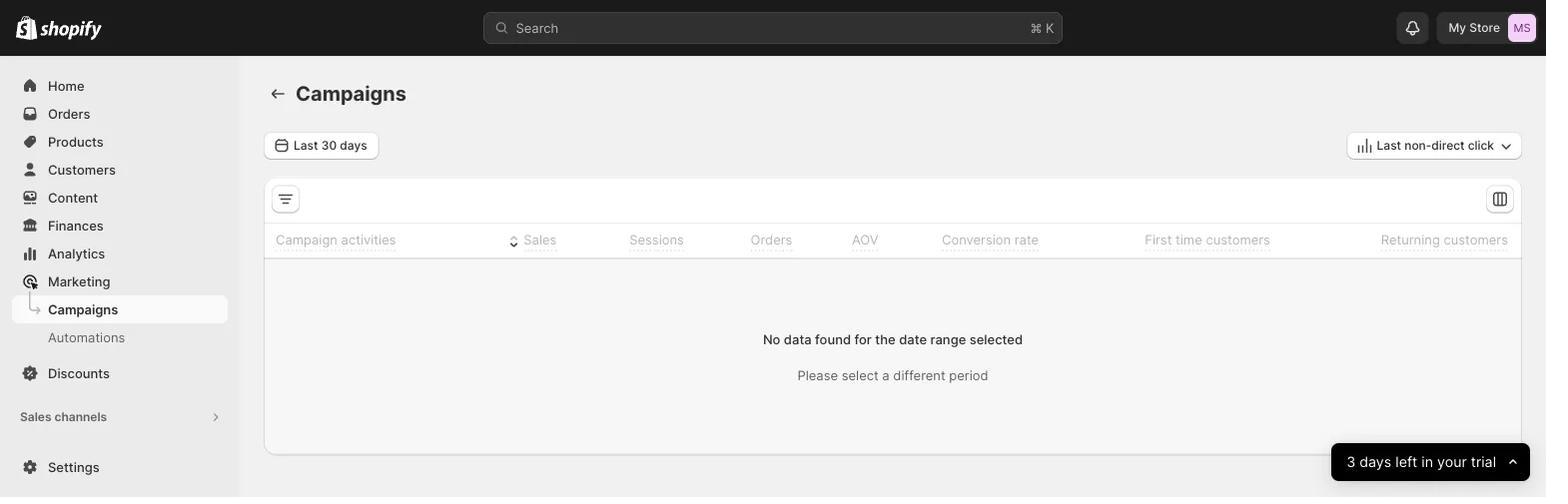 Task type: vqa. For each thing, say whether or not it's contained in the screenshot.
at
no



Task type: locate. For each thing, give the bounding box(es) containing it.
1 customers from the left
[[1206, 232, 1271, 247]]

selected
[[970, 332, 1023, 347]]

sessions button
[[607, 226, 687, 255]]

sales channels button
[[12, 404, 228, 432]]

finances link
[[12, 212, 228, 240]]

0 horizontal spatial orders
[[48, 106, 90, 121]]

1 horizontal spatial campaigns
[[296, 81, 407, 106]]

first time customers
[[1145, 232, 1271, 247]]

customers right time
[[1206, 232, 1271, 247]]

days
[[340, 138, 367, 153]]

1 vertical spatial sales
[[20, 410, 51, 425]]

customers
[[48, 162, 116, 177]]

settings
[[48, 460, 100, 475]]

please
[[798, 368, 838, 383]]

orders left aov button
[[751, 232, 793, 247]]

first
[[1145, 232, 1172, 247]]

orders
[[48, 106, 90, 121], [751, 232, 793, 247]]

campaigns
[[296, 81, 407, 106], [48, 302, 118, 317]]

customers link
[[12, 156, 228, 184]]

no data found for the date range selected
[[763, 332, 1023, 347]]

sales for sales channels
[[20, 410, 51, 425]]

found
[[815, 332, 851, 347]]

automations link
[[12, 324, 228, 352]]

⌘
[[1031, 20, 1042, 35]]

orders button
[[728, 226, 796, 255]]

aov button
[[829, 226, 882, 255]]

orders inside button
[[751, 232, 793, 247]]

channels
[[54, 410, 107, 425]]

0 vertical spatial orders
[[48, 106, 90, 121]]

1 horizontal spatial orders
[[751, 232, 793, 247]]

customers inside 'button'
[[1206, 232, 1271, 247]]

orders down home
[[48, 106, 90, 121]]

first time customers button
[[1122, 226, 1274, 255]]

1 vertical spatial campaigns
[[48, 302, 118, 317]]

returning customers button
[[1358, 226, 1512, 255]]

customers
[[1206, 232, 1271, 247], [1444, 232, 1509, 247]]

1 vertical spatial orders
[[751, 232, 793, 247]]

campaigns up automations
[[48, 302, 118, 317]]

products link
[[12, 128, 228, 156]]

1 horizontal spatial customers
[[1444, 232, 1509, 247]]

discounts link
[[12, 360, 228, 388]]

customers right returning
[[1444, 232, 1509, 247]]

last
[[294, 138, 318, 153]]

30
[[321, 138, 337, 153]]

0 horizontal spatial customers
[[1206, 232, 1271, 247]]

conversion rate
[[942, 232, 1039, 247]]

marketing link
[[12, 268, 228, 296]]

returning customers
[[1381, 232, 1509, 247]]

orders link
[[12, 100, 228, 128]]

discounts
[[48, 366, 110, 381]]

ms button
[[1437, 12, 1539, 44]]

0 horizontal spatial sales
[[20, 410, 51, 425]]

2 customers from the left
[[1444, 232, 1509, 247]]

content
[[48, 190, 98, 205]]

home link
[[12, 72, 228, 100]]

1 horizontal spatial sales
[[524, 232, 557, 247]]

shopify image
[[40, 20, 102, 40]]

settings link
[[12, 454, 228, 482]]

different
[[894, 368, 946, 383]]

products
[[48, 134, 104, 149]]

sales for sales
[[524, 232, 557, 247]]

campaigns up "days" at the left of page
[[296, 81, 407, 106]]

0 vertical spatial sales
[[524, 232, 557, 247]]

k
[[1046, 20, 1055, 35]]

sales
[[524, 232, 557, 247], [20, 410, 51, 425]]

range
[[931, 332, 966, 347]]

analytics
[[48, 246, 105, 261]]



Task type: describe. For each thing, give the bounding box(es) containing it.
select
[[842, 368, 879, 383]]

analytics link
[[12, 240, 228, 268]]

last 30 days button
[[264, 132, 379, 160]]

finances
[[48, 218, 104, 233]]

aov
[[852, 232, 879, 247]]

returning
[[1381, 232, 1441, 247]]

a
[[883, 368, 890, 383]]

campaigns link
[[12, 296, 228, 324]]

rate
[[1015, 232, 1039, 247]]

my store image
[[1509, 14, 1537, 42]]

automations
[[48, 330, 125, 345]]

conversion
[[942, 232, 1011, 247]]

no
[[763, 332, 781, 347]]

0 vertical spatial campaigns
[[296, 81, 407, 106]]

shopify image
[[16, 16, 37, 40]]

data
[[784, 332, 812, 347]]

content link
[[12, 184, 228, 212]]

for
[[855, 332, 872, 347]]

sales channels
[[20, 410, 107, 425]]

campaign
[[276, 232, 338, 247]]

time
[[1176, 232, 1203, 247]]

sales button
[[501, 226, 560, 255]]

home
[[48, 78, 85, 93]]

date
[[899, 332, 927, 347]]

period
[[950, 368, 989, 383]]

please select a different period
[[798, 368, 989, 383]]

last 30 days
[[294, 138, 367, 153]]

activities
[[341, 232, 396, 247]]

campaign activities
[[276, 232, 396, 247]]

the
[[876, 332, 896, 347]]

customers inside button
[[1444, 232, 1509, 247]]

marketing
[[48, 274, 110, 289]]

sessions
[[630, 232, 684, 247]]

0 horizontal spatial campaigns
[[48, 302, 118, 317]]

search
[[516, 20, 559, 35]]

⌘ k
[[1031, 20, 1055, 35]]



